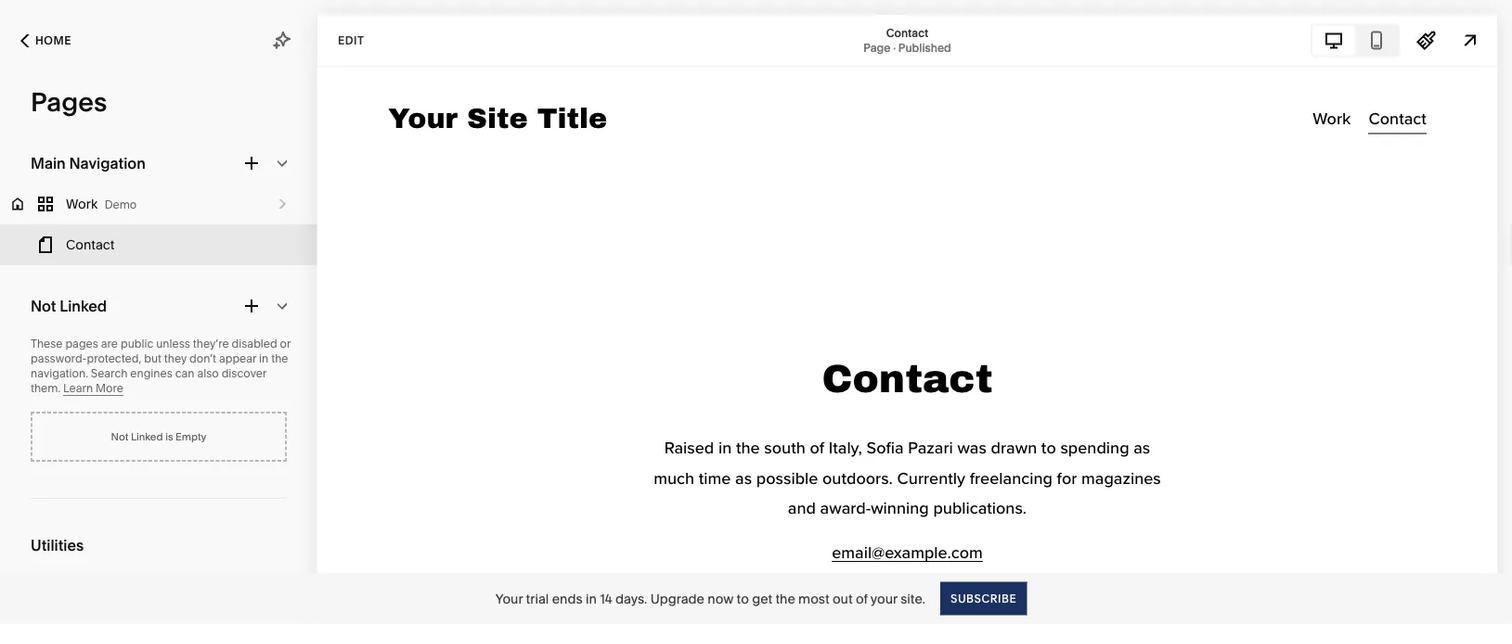 Task type: vqa. For each thing, say whether or not it's contained in the screenshot.
&
no



Task type: locate. For each thing, give the bounding box(es) containing it.
0 vertical spatial in
[[259, 352, 269, 366]]

password-
[[31, 352, 87, 366]]

main
[[31, 154, 66, 172]]

linked up pages
[[60, 297, 107, 315]]

utilities
[[31, 537, 84, 555]]

engines
[[130, 367, 173, 381]]

appear
[[219, 352, 256, 366]]

tab list
[[1313, 26, 1398, 55]]

linked left is
[[131, 431, 163, 443]]

pages
[[31, 86, 107, 118], [79, 574, 117, 590]]

0 horizontal spatial in
[[259, 352, 269, 366]]

1 vertical spatial the
[[775, 591, 795, 607]]

0 vertical spatial the
[[271, 352, 288, 366]]

0 vertical spatial linked
[[60, 297, 107, 315]]

is
[[165, 431, 173, 443]]

in
[[259, 352, 269, 366], [586, 591, 597, 607]]

contact inside contact page · published
[[886, 26, 928, 39]]

trial
[[526, 591, 549, 607]]

the
[[271, 352, 288, 366], [775, 591, 795, 607]]

contact for contact page · published
[[886, 26, 928, 39]]

public
[[121, 337, 153, 351]]

more
[[96, 382, 123, 395]]

0 vertical spatial pages
[[31, 86, 107, 118]]

ends
[[552, 591, 583, 607]]

these pages are public unless they're disabled or password-protected, but they don't appear in the navigation. search engines can also discover them.
[[31, 337, 291, 395]]

0 vertical spatial contact
[[886, 26, 928, 39]]

subscribe button
[[940, 582, 1027, 616]]

not for not linked is empty
[[111, 431, 128, 443]]

1 vertical spatial in
[[586, 591, 597, 607]]

contact down work
[[66, 237, 115, 253]]

contact button
[[0, 225, 317, 265]]

your
[[871, 591, 898, 607]]

1 horizontal spatial not
[[111, 431, 128, 443]]

contact up ·
[[886, 26, 928, 39]]

not for not linked
[[31, 297, 56, 315]]

empty
[[176, 431, 206, 443]]

0 horizontal spatial linked
[[60, 297, 107, 315]]

0 horizontal spatial the
[[271, 352, 288, 366]]

main navigation
[[31, 154, 146, 172]]

1 horizontal spatial contact
[[886, 26, 928, 39]]

0 horizontal spatial contact
[[66, 237, 115, 253]]

home button
[[0, 20, 92, 61]]

1 vertical spatial contact
[[66, 237, 115, 253]]

in left 14
[[586, 591, 597, 607]]

linked
[[60, 297, 107, 315], [131, 431, 163, 443]]

not up these
[[31, 297, 56, 315]]

edit button
[[326, 23, 376, 58]]

contact page · published
[[863, 26, 951, 54]]

the right get
[[775, 591, 795, 607]]

of
[[856, 591, 868, 607]]

navigation
[[69, 154, 146, 172]]

in down disabled
[[259, 352, 269, 366]]

contact
[[886, 26, 928, 39], [66, 237, 115, 253]]

or
[[280, 337, 291, 351]]

not down more
[[111, 431, 128, 443]]

pages right system
[[79, 574, 117, 590]]

are
[[101, 337, 118, 351]]

page
[[863, 41, 891, 54]]

0 vertical spatial not
[[31, 297, 56, 315]]

1 vertical spatial not
[[111, 431, 128, 443]]

linked for not linked
[[60, 297, 107, 315]]

system pages
[[31, 574, 117, 590]]

edit
[[338, 33, 364, 47]]

contact inside button
[[66, 237, 115, 253]]

get
[[752, 591, 772, 607]]

1 vertical spatial linked
[[131, 431, 163, 443]]

pages down home at the top left
[[31, 86, 107, 118]]

home
[[35, 34, 71, 47]]

the down or
[[271, 352, 288, 366]]

not linked is empty
[[111, 431, 206, 443]]

site.
[[901, 591, 925, 607]]

subscribe
[[951, 592, 1017, 606]]

system
[[31, 574, 76, 590]]

·
[[893, 41, 896, 54]]

1 vertical spatial pages
[[79, 574, 117, 590]]

they're
[[193, 337, 229, 351]]

not
[[31, 297, 56, 315], [111, 431, 128, 443]]

0 horizontal spatial not
[[31, 297, 56, 315]]

1 horizontal spatial linked
[[131, 431, 163, 443]]

discover
[[222, 367, 267, 381]]



Task type: describe. For each thing, give the bounding box(es) containing it.
1 horizontal spatial in
[[586, 591, 597, 607]]

your trial ends in 14 days. upgrade now to get the most out of your site.
[[495, 591, 925, 607]]

work demo
[[66, 196, 137, 212]]

contact for contact
[[66, 237, 115, 253]]

most
[[798, 591, 829, 607]]

also
[[197, 367, 219, 381]]

system pages button
[[31, 562, 287, 602]]

14
[[600, 591, 612, 607]]

they
[[164, 352, 187, 366]]

published
[[898, 41, 951, 54]]

can
[[175, 367, 195, 381]]

work
[[66, 196, 98, 212]]

to
[[737, 591, 749, 607]]

these
[[31, 337, 63, 351]]

navigation.
[[31, 367, 88, 381]]

the inside these pages are public unless they're disabled or password-protected, but they don't appear in the navigation. search engines can also discover them.
[[271, 352, 288, 366]]

not linked
[[31, 297, 107, 315]]

learn
[[63, 382, 93, 395]]

upgrade
[[650, 591, 705, 607]]

1 horizontal spatial the
[[775, 591, 795, 607]]

disabled
[[232, 337, 277, 351]]

unless
[[156, 337, 190, 351]]

pages inside button
[[79, 574, 117, 590]]

demo
[[105, 198, 137, 212]]

your
[[495, 591, 523, 607]]

search
[[91, 367, 128, 381]]

pages
[[65, 337, 98, 351]]

now
[[708, 591, 734, 607]]

them.
[[31, 382, 61, 395]]

don't
[[189, 352, 216, 366]]

linked for not linked is empty
[[131, 431, 163, 443]]

add a new page to the "main navigation" group image
[[241, 153, 262, 174]]

in inside these pages are public unless they're disabled or password-protected, but they don't appear in the navigation. search engines can also discover them.
[[259, 352, 269, 366]]

days.
[[615, 591, 647, 607]]

out
[[833, 591, 853, 607]]

learn more
[[63, 382, 123, 395]]

learn more link
[[63, 382, 123, 396]]

add a new page to the "not linked" navigation group image
[[241, 296, 262, 317]]

protected,
[[87, 352, 141, 366]]

but
[[144, 352, 162, 366]]



